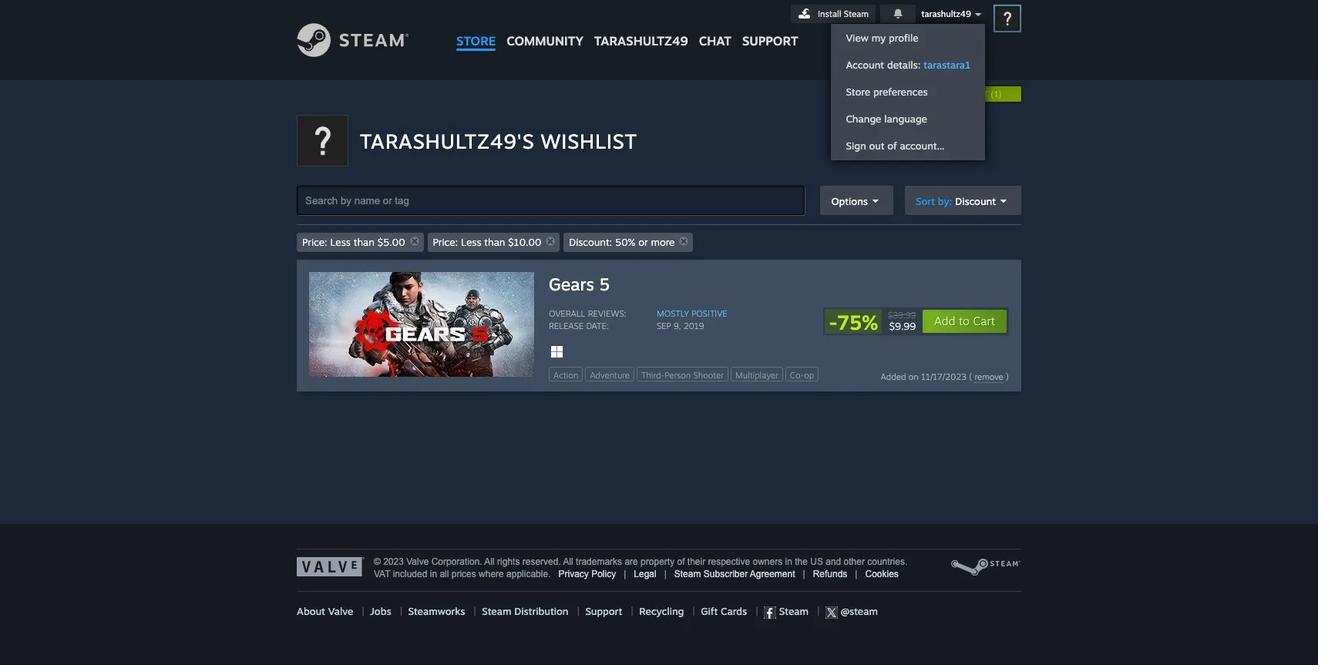 Task type: locate. For each thing, give the bounding box(es) containing it.
tarashultz49 up view my profile link
[[922, 8, 971, 19]]

tarastara1
[[924, 59, 971, 71]]

cart         ( 1 )
[[966, 89, 1002, 99]]

tarashultz49 left chat
[[594, 33, 688, 49]]

than for $5.00
[[354, 236, 375, 248]]

1 horizontal spatial than
[[485, 236, 505, 248]]

adventure
[[590, 370, 630, 381]]

included
[[393, 569, 427, 580]]

$39.99 $9.99
[[889, 310, 916, 332]]

( left remove
[[969, 372, 972, 382]]

community
[[507, 33, 584, 49]]

steam up view
[[844, 8, 869, 19]]

than left $5.00
[[354, 236, 375, 248]]

1
[[994, 89, 999, 99]]

store preferences
[[846, 86, 928, 98]]

profile
[[889, 32, 919, 44]]

cart left 1
[[966, 89, 989, 99]]

date:
[[586, 321, 609, 332]]

discount:  50% or more
[[569, 236, 675, 248]]

tarashultz49's
[[360, 129, 535, 153]]

1 price: from the left
[[302, 236, 327, 248]]

2 horizontal spatial )
[[1006, 372, 1009, 382]]

all up privacy
[[563, 557, 573, 568]]

valve right about
[[328, 605, 353, 618]]

( right 2
[[991, 89, 994, 99]]

account details: tarastara1
[[846, 59, 971, 71]]

mostly
[[657, 308, 689, 319]]

tarashultz49
[[922, 8, 971, 19], [594, 33, 688, 49]]

about
[[297, 605, 325, 618]]

| down refunds
[[809, 605, 826, 618]]

@steam
[[838, 605, 878, 618]]

5
[[599, 274, 610, 295]]

where
[[479, 569, 504, 580]]

2023
[[383, 557, 404, 568]]

1 vertical spatial tarashultz49
[[594, 33, 688, 49]]

0 horizontal spatial valve
[[328, 605, 353, 618]]

| down other
[[855, 569, 858, 580]]

owners
[[753, 557, 783, 568]]

of right out
[[888, 140, 897, 152]]

1 valve software image from the left
[[297, 557, 365, 577]]

gift
[[701, 605, 718, 618]]

1 horizontal spatial )
[[999, 89, 1002, 99]]

| right jobs link
[[400, 605, 403, 618]]

reviews:
[[588, 308, 627, 319]]

community link
[[501, 0, 589, 56]]

| right support on the left bottom of page
[[631, 605, 634, 618]]

0 vertical spatial cart
[[966, 89, 989, 99]]

( for 2
[[915, 89, 918, 99]]

countries.
[[868, 557, 908, 568]]

1 vertical spatial of
[[677, 557, 685, 568]]

than for $10.00
[[485, 236, 505, 248]]

1 horizontal spatial all
[[563, 557, 573, 568]]

$39.99
[[889, 310, 916, 321]]

(
[[915, 89, 918, 99], [991, 89, 994, 99], [969, 372, 972, 382]]

store preferences link
[[832, 79, 985, 106]]

price: right $5.00
[[433, 236, 458, 248]]

refunds
[[813, 569, 848, 580]]

0 horizontal spatial all
[[485, 557, 495, 568]]

1 less from the left
[[330, 236, 351, 248]]

$10.00
[[508, 236, 541, 248]]

0 horizontal spatial than
[[354, 236, 375, 248]]

other
[[844, 557, 865, 568]]

( right wishlist at right
[[915, 89, 918, 99]]

of left their
[[677, 557, 685, 568]]

chat link
[[694, 0, 737, 52]]

more
[[651, 236, 675, 248]]

0 horizontal spatial tarashultz49
[[594, 33, 688, 49]]

| left jobs link
[[362, 605, 364, 618]]

added
[[881, 372, 906, 382]]

2 horizontal spatial (
[[991, 89, 994, 99]]

1 horizontal spatial of
[[888, 140, 897, 152]]

1 horizontal spatial valve
[[407, 557, 429, 568]]

9,
[[674, 321, 681, 332]]

0 vertical spatial tarashultz49
[[922, 8, 971, 19]]

in
[[785, 557, 793, 568], [430, 569, 437, 580]]

positive
[[692, 308, 728, 319]]

their
[[688, 557, 706, 568]]

mostly positive release date:
[[549, 308, 728, 332]]

details:
[[887, 59, 921, 71]]

0 horizontal spatial less
[[330, 236, 351, 248]]

steam inside © 2023 valve corporation.  all rights reserved.  all trademarks are property of their respective owners in the us and other countries. vat included in all prices where applicable. privacy policy | legal | steam subscriber agreement | refunds | cookies
[[675, 569, 701, 580]]

added on 11/17/2023 ( remove )
[[881, 372, 1009, 382]]

$9.99
[[890, 320, 916, 332]]

than left $10.00
[[485, 236, 505, 248]]

tarashultz49's wishlist
[[360, 129, 637, 153]]

1 horizontal spatial valve software image
[[951, 557, 1022, 578]]

gears 5
[[549, 274, 610, 295]]

|
[[624, 569, 626, 580], [664, 569, 667, 580], [803, 569, 806, 580], [855, 569, 858, 580], [362, 605, 364, 618], [400, 605, 403, 618], [474, 605, 476, 618], [577, 605, 580, 618], [631, 605, 634, 618], [693, 605, 695, 618], [756, 605, 758, 618], [809, 605, 826, 618]]

store
[[456, 33, 496, 49]]

trademarks
[[576, 557, 622, 568]]

multiplayer
[[736, 370, 779, 381]]

less
[[330, 236, 351, 248], [461, 236, 482, 248]]

steam down their
[[675, 569, 701, 580]]

support link
[[586, 605, 623, 618]]

tarashultz49 link
[[589, 0, 694, 56]]

overall reviews:
[[549, 308, 627, 319]]

language
[[885, 113, 928, 125]]

1 horizontal spatial in
[[785, 557, 793, 568]]

steam down agreement
[[777, 605, 809, 618]]

0 horizontal spatial valve software image
[[297, 557, 365, 577]]

to
[[959, 314, 970, 328]]

2 less from the left
[[461, 236, 482, 248]]

0 vertical spatial valve
[[407, 557, 429, 568]]

all
[[485, 557, 495, 568], [563, 557, 573, 568]]

-75%
[[829, 310, 879, 335]]

less left $10.00
[[461, 236, 482, 248]]

0 horizontal spatial )
[[922, 89, 925, 99]]

about valve | jobs | steamworks | steam distribution | support | recycling | gift cards |
[[297, 605, 764, 618]]

cart right to
[[973, 314, 995, 328]]

less for $5.00
[[330, 236, 351, 248]]

| down are
[[624, 569, 626, 580]]

2 price: from the left
[[433, 236, 458, 248]]

legal link
[[634, 569, 657, 580]]

reserved.
[[523, 557, 561, 568]]

price:
[[302, 236, 327, 248], [433, 236, 458, 248]]

my
[[872, 32, 886, 44]]

2 all from the left
[[563, 557, 573, 568]]

us
[[811, 557, 823, 568]]

| down property
[[664, 569, 667, 580]]

recycling link
[[639, 605, 684, 618]]

on
[[909, 372, 919, 382]]

all up where
[[485, 557, 495, 568]]

by:
[[938, 195, 952, 207]]

0 horizontal spatial of
[[677, 557, 685, 568]]

in left the
[[785, 557, 793, 568]]

install steam
[[818, 8, 869, 19]]

1 vertical spatial cart
[[973, 314, 995, 328]]

in left all at the left bottom of the page
[[430, 569, 437, 580]]

1 horizontal spatial less
[[461, 236, 482, 248]]

of inside © 2023 valve corporation.  all rights reserved.  all trademarks are property of their respective owners in the us and other countries. vat included in all prices where applicable. privacy policy | legal | steam subscriber agreement | refunds | cookies
[[677, 557, 685, 568]]

0 horizontal spatial in
[[430, 569, 437, 580]]

valve software image
[[297, 557, 365, 577], [951, 557, 1022, 578]]

corporation.
[[432, 557, 482, 568]]

valve up 'included'
[[407, 557, 429, 568]]

0 vertical spatial in
[[785, 557, 793, 568]]

gears 5 link
[[549, 272, 1009, 296]]

1 horizontal spatial price:
[[433, 236, 458, 248]]

2 than from the left
[[485, 236, 505, 248]]

privacy policy link
[[559, 569, 616, 580]]

policy
[[592, 569, 616, 580]]

0 horizontal spatial price:
[[302, 236, 327, 248]]

1 than from the left
[[354, 236, 375, 248]]

75%
[[838, 310, 879, 335]]

price: left $5.00
[[302, 236, 327, 248]]

less left $5.00
[[330, 236, 351, 248]]

0 horizontal spatial (
[[915, 89, 918, 99]]

0 vertical spatial of
[[888, 140, 897, 152]]

than
[[354, 236, 375, 248], [485, 236, 505, 248]]



Task type: describe. For each thing, give the bounding box(es) containing it.
) for 2
[[922, 89, 925, 99]]

1 vertical spatial in
[[430, 569, 437, 580]]

wishlist                 ( 2 )
[[873, 89, 925, 99]]

applicable.
[[507, 569, 551, 580]]

vat
[[374, 569, 390, 580]]

steam distribution link
[[482, 605, 569, 618]]

install steam link
[[791, 5, 876, 23]]

account
[[846, 59, 885, 71]]

store
[[846, 86, 871, 98]]

distribution
[[514, 605, 569, 618]]

overall
[[549, 308, 586, 319]]

price: less than $5.00
[[302, 236, 405, 248]]

gears
[[549, 274, 594, 295]]

steam subscriber agreement link
[[675, 569, 795, 580]]

change language
[[846, 113, 928, 125]]

cookies link
[[866, 569, 899, 580]]

legal
[[634, 569, 657, 580]]

support
[[586, 605, 623, 618]]

steam inside install steam 'link'
[[844, 8, 869, 19]]

) for 1
[[999, 89, 1002, 99]]

( for 1
[[991, 89, 994, 99]]

account...
[[900, 140, 945, 152]]

2
[[918, 89, 922, 99]]

2019
[[684, 321, 704, 332]]

op
[[804, 370, 814, 381]]

the
[[795, 557, 808, 568]]

property
[[641, 557, 675, 568]]

price: for price: less than $10.00
[[433, 236, 458, 248]]

less for $10.00
[[461, 236, 482, 248]]

sort
[[916, 195, 935, 207]]

add to cart
[[935, 314, 995, 328]]

support link
[[737, 0, 804, 52]]

subscriber
[[704, 569, 748, 580]]

agreement
[[750, 569, 795, 580]]

cards
[[721, 605, 747, 618]]

steam link
[[764, 605, 809, 619]]

Search by name or tag text field
[[297, 186, 805, 215]]

| right the cards
[[756, 605, 758, 618]]

@steam link
[[826, 605, 878, 619]]

steam inside steam link
[[777, 605, 809, 618]]

| right steamworks link
[[474, 605, 476, 618]]

action
[[554, 370, 579, 381]]

all
[[440, 569, 449, 580]]

| left 'gift'
[[693, 605, 695, 618]]

$5.00
[[378, 236, 405, 248]]

©
[[374, 557, 381, 568]]

sign out of account...
[[846, 140, 945, 152]]

add to cart link
[[922, 309, 1008, 334]]

store link
[[451, 0, 501, 56]]

cookies
[[866, 569, 899, 580]]

price: for price: less than $5.00
[[302, 236, 327, 248]]

sort by: discount
[[916, 195, 996, 207]]

discount:
[[569, 236, 612, 248]]

preferences
[[874, 86, 928, 98]]

50%
[[615, 236, 636, 248]]

options
[[832, 195, 868, 207]]

change
[[846, 113, 882, 125]]

respective
[[708, 557, 750, 568]]

recycling
[[639, 605, 684, 618]]

1 horizontal spatial tarashultz49
[[922, 8, 971, 19]]

sep 9, 2019
[[657, 321, 704, 332]]

valve inside © 2023 valve corporation.  all rights reserved.  all trademarks are property of their respective owners in the us and other countries. vat included in all prices where applicable. privacy policy | legal | steam subscriber agreement | refunds | cookies
[[407, 557, 429, 568]]

view my profile link
[[832, 25, 985, 52]]

view my profile
[[846, 32, 919, 44]]

2 valve software image from the left
[[951, 557, 1022, 578]]

steam down where
[[482, 605, 512, 618]]

jobs
[[370, 605, 391, 618]]

about valve link
[[297, 605, 353, 618]]

chat
[[699, 33, 732, 49]]

third-
[[642, 370, 665, 381]]

jobs link
[[370, 605, 391, 618]]

gift cards link
[[701, 605, 747, 618]]

sep
[[657, 321, 671, 332]]

shooter
[[694, 370, 724, 381]]

1 all from the left
[[485, 557, 495, 568]]

price: less than $10.00
[[433, 236, 541, 248]]

1 horizontal spatial (
[[969, 372, 972, 382]]

sign out of account... link
[[832, 133, 985, 160]]

release
[[549, 321, 584, 332]]

© 2023 valve corporation.  all rights reserved.  all trademarks are property of their respective owners in the us and other countries. vat included in all prices where applicable. privacy policy | legal | steam subscriber agreement | refunds | cookies
[[374, 557, 908, 580]]

co-op
[[790, 370, 814, 381]]

remove
[[975, 372, 1004, 382]]

| left support on the left bottom of page
[[577, 605, 580, 618]]

| down the
[[803, 569, 806, 580]]

steamworks link
[[408, 605, 465, 618]]

add
[[935, 314, 956, 328]]

sign
[[846, 140, 866, 152]]

1 vertical spatial valve
[[328, 605, 353, 618]]

wishlist
[[541, 129, 637, 153]]



Task type: vqa. For each thing, say whether or not it's contained in the screenshot.
Recent associated with Recent Events & Announcements
no



